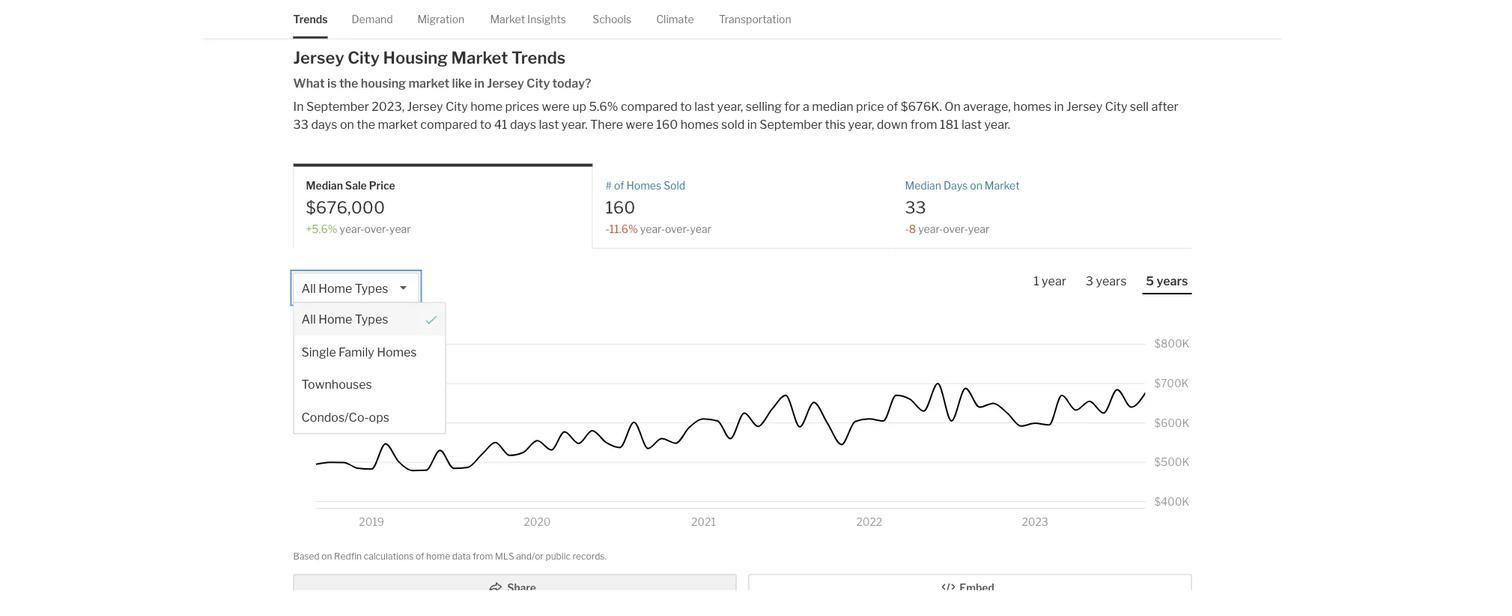 Task type: locate. For each thing, give the bounding box(es) containing it.
homes left sold
[[681, 117, 719, 132]]

of right calculations
[[416, 551, 424, 561]]

homes right family
[[377, 345, 417, 359]]

city left sell
[[1105, 99, 1128, 114]]

year
[[390, 222, 411, 235], [690, 222, 712, 235], [968, 222, 990, 235], [1042, 273, 1067, 288]]

1 vertical spatial all
[[302, 312, 316, 327]]

1 horizontal spatial days
[[510, 117, 536, 132]]

years right 3
[[1096, 273, 1127, 288]]

last right 181
[[962, 117, 982, 132]]

0 horizontal spatial year,
[[717, 99, 743, 114]]

1 vertical spatial september
[[760, 117, 823, 132]]

last left selling
[[695, 99, 715, 114]]

home for data
[[426, 551, 450, 561]]

8
[[909, 222, 916, 235]]

market down the jersey city housing market trends
[[409, 76, 450, 90]]

sold
[[721, 117, 745, 132]]

homes
[[1014, 99, 1052, 114], [681, 117, 719, 132]]

median up $676,000
[[306, 179, 343, 192]]

2 years from the left
[[1157, 273, 1188, 288]]

types up all home types element
[[355, 281, 388, 296]]

160 up 11.6%
[[606, 197, 636, 217]]

1 vertical spatial compared
[[421, 117, 477, 132]]

market left insights
[[490, 13, 525, 25]]

1 horizontal spatial year-
[[640, 222, 665, 235]]

2 types from the top
[[355, 312, 388, 327]]

0 horizontal spatial september
[[306, 99, 369, 114]]

1 vertical spatial were
[[626, 117, 654, 132]]

year- right 11.6%
[[640, 222, 665, 235]]

-
[[606, 222, 610, 235], [905, 222, 909, 235]]

in
[[474, 76, 485, 90], [1054, 99, 1064, 114], [747, 117, 757, 132]]

market
[[409, 76, 450, 90], [378, 117, 418, 132]]

0 vertical spatial market
[[409, 76, 450, 90]]

median
[[306, 179, 343, 192], [905, 179, 942, 192]]

33 down in
[[293, 117, 309, 132]]

median
[[812, 99, 854, 114]]

records.
[[573, 551, 607, 561]]

1 vertical spatial 160
[[606, 197, 636, 217]]

year-
[[340, 222, 365, 235], [640, 222, 665, 235], [919, 222, 943, 235]]

year inside median sale price $676,000 +5.6% year-over-year
[[390, 222, 411, 235]]

1 horizontal spatial september
[[760, 117, 823, 132]]

0 horizontal spatial home
[[426, 551, 450, 561]]

migration link
[[418, 0, 465, 38]]

compared
[[621, 99, 678, 114], [421, 117, 477, 132]]

1 horizontal spatial 33
[[905, 197, 926, 217]]

median left days
[[905, 179, 942, 192]]

public
[[546, 551, 571, 561]]

home left data
[[426, 551, 450, 561]]

1 vertical spatial of
[[614, 179, 624, 192]]

market
[[490, 13, 525, 25], [451, 47, 508, 67], [985, 179, 1020, 192]]

0 vertical spatial on
[[340, 117, 354, 132]]

were
[[542, 99, 570, 114], [626, 117, 654, 132]]

of
[[887, 99, 898, 114], [614, 179, 624, 192], [416, 551, 424, 561]]

0 vertical spatial home
[[319, 281, 352, 296]]

- for 33
[[905, 222, 909, 235]]

trends link
[[293, 0, 328, 38]]

0 vertical spatial of
[[887, 99, 898, 114]]

1 horizontal spatial trends
[[512, 47, 566, 67]]

year- inside # of homes sold 160 -11.6% year-over-year
[[640, 222, 665, 235]]

1 over- from the left
[[365, 222, 390, 235]]

1 vertical spatial market
[[451, 47, 508, 67]]

jersey down what is the housing market like in jersey city today?
[[407, 99, 443, 114]]

1 horizontal spatial over-
[[665, 222, 690, 235]]

list box
[[293, 273, 446, 434]]

year inside button
[[1042, 273, 1067, 288]]

1 year
[[1034, 273, 1067, 288]]

0 vertical spatial homes
[[1014, 99, 1052, 114]]

0 vertical spatial 160
[[656, 117, 678, 132]]

days down is
[[311, 117, 337, 132]]

0 horizontal spatial of
[[416, 551, 424, 561]]

days
[[311, 117, 337, 132], [510, 117, 536, 132]]

homes inside # of homes sold 160 -11.6% year-over-year
[[627, 179, 662, 192]]

on
[[340, 117, 354, 132], [970, 179, 983, 192], [322, 551, 332, 561]]

median inside median days on market 33 -8 year-over-year
[[905, 179, 942, 192]]

0 vertical spatial in
[[474, 76, 485, 90]]

migration
[[418, 13, 465, 25]]

+5.6%
[[306, 222, 337, 235]]

0 vertical spatial were
[[542, 99, 570, 114]]

years right 5
[[1157, 273, 1188, 288]]

2 horizontal spatial on
[[970, 179, 983, 192]]

0 horizontal spatial on
[[322, 551, 332, 561]]

market inside median days on market 33 -8 year-over-year
[[985, 179, 1020, 192]]

0 horizontal spatial over-
[[365, 222, 390, 235]]

over- down $676,000
[[365, 222, 390, 235]]

2 median from the left
[[905, 179, 942, 192]]

1 vertical spatial 33
[[905, 197, 926, 217]]

years inside 5 years button
[[1157, 273, 1188, 288]]

market down 2023,
[[378, 117, 418, 132]]

on inside in september 2023, jersey city home prices were up 5.6% compared to last year, selling for a median price of $676k. on average, homes in jersey city sell after 33 days on the market compared to 41 days last year. there were 160 homes sold in september this year, down from 181 last year.
[[340, 117, 354, 132]]

homes
[[627, 179, 662, 192], [377, 345, 417, 359]]

all up single
[[302, 312, 316, 327]]

0 vertical spatial compared
[[621, 99, 678, 114]]

homes left the sold
[[627, 179, 662, 192]]

0 horizontal spatial 33
[[293, 117, 309, 132]]

1 year- from the left
[[340, 222, 365, 235]]

over- inside # of homes sold 160 -11.6% year-over-year
[[665, 222, 690, 235]]

- inside median days on market 33 -8 year-over-year
[[905, 222, 909, 235]]

33 inside in september 2023, jersey city home prices were up 5.6% compared to last year, selling for a median price of $676k. on average, homes in jersey city sell after 33 days on the market compared to 41 days last year. there were 160 homes sold in september this year, down from 181 last year.
[[293, 117, 309, 132]]

the right is
[[339, 76, 358, 90]]

home up all home types element
[[319, 281, 352, 296]]

1 median from the left
[[306, 179, 343, 192]]

homes right average, on the top right
[[1014, 99, 1052, 114]]

compared right 5.6%
[[621, 99, 678, 114]]

market for jersey city housing market trends
[[451, 47, 508, 67]]

0 horizontal spatial days
[[311, 117, 337, 132]]

0 vertical spatial all home types
[[302, 281, 388, 296]]

market right days
[[985, 179, 1020, 192]]

home up single
[[319, 312, 352, 327]]

2 all from the top
[[302, 312, 316, 327]]

1 vertical spatial in
[[1054, 99, 1064, 114]]

1 vertical spatial market
[[378, 117, 418, 132]]

of right #
[[614, 179, 624, 192]]

0 horizontal spatial year.
[[562, 117, 588, 132]]

1 horizontal spatial from
[[910, 117, 937, 132]]

list box containing all home types
[[293, 273, 446, 434]]

2 over- from the left
[[665, 222, 690, 235]]

0 vertical spatial all
[[302, 281, 316, 296]]

days down prices on the left top of the page
[[510, 117, 536, 132]]

types
[[355, 281, 388, 296], [355, 312, 388, 327]]

- inside # of homes sold 160 -11.6% year-over-year
[[606, 222, 610, 235]]

0 vertical spatial from
[[910, 117, 937, 132]]

of up down
[[887, 99, 898, 114]]

median for 33
[[905, 179, 942, 192]]

trends down insights
[[512, 47, 566, 67]]

1 vertical spatial the
[[357, 117, 375, 132]]

from
[[910, 117, 937, 132], [473, 551, 493, 561]]

year inside # of homes sold 160 -11.6% year-over-year
[[690, 222, 712, 235]]

from inside in september 2023, jersey city home prices were up 5.6% compared to last year, selling for a median price of $676k. on average, homes in jersey city sell after 33 days on the market compared to 41 days last year. there were 160 homes sold in september this year, down from 181 last year.
[[910, 117, 937, 132]]

mls
[[495, 551, 514, 561]]

1 horizontal spatial median
[[905, 179, 942, 192]]

0 horizontal spatial -
[[606, 222, 610, 235]]

181
[[940, 117, 959, 132]]

to
[[680, 99, 692, 114], [480, 117, 492, 132]]

average,
[[964, 99, 1011, 114]]

1 horizontal spatial years
[[1157, 273, 1188, 288]]

1 vertical spatial to
[[480, 117, 492, 132]]

2 vertical spatial market
[[985, 179, 1020, 192]]

all
[[302, 281, 316, 296], [302, 312, 316, 327]]

0 horizontal spatial median
[[306, 179, 343, 192]]

condos/co-
[[302, 410, 369, 424]]

2 home from the top
[[319, 312, 352, 327]]

types up single family homes
[[355, 312, 388, 327]]

1 year button
[[1030, 273, 1070, 293]]

1 horizontal spatial -
[[905, 222, 909, 235]]

0 horizontal spatial to
[[480, 117, 492, 132]]

median inside median sale price $676,000 +5.6% year-over-year
[[306, 179, 343, 192]]

3 year- from the left
[[919, 222, 943, 235]]

in right sold
[[747, 117, 757, 132]]

year, down price
[[848, 117, 874, 132]]

2 horizontal spatial in
[[1054, 99, 1064, 114]]

1 horizontal spatial homes
[[627, 179, 662, 192]]

median for $676,000
[[306, 179, 343, 192]]

2 horizontal spatial over-
[[943, 222, 968, 235]]

city
[[348, 47, 380, 67], [527, 76, 550, 90], [446, 99, 468, 114], [1105, 99, 1128, 114]]

year. down average, on the top right
[[985, 117, 1011, 132]]

market insights
[[490, 13, 566, 25]]

home
[[471, 99, 503, 114], [426, 551, 450, 561]]

33
[[293, 117, 309, 132], [905, 197, 926, 217]]

last
[[695, 99, 715, 114], [539, 117, 559, 132], [962, 117, 982, 132]]

this
[[825, 117, 846, 132]]

what is the housing market like in jersey city today?
[[293, 76, 591, 90]]

0 horizontal spatial 160
[[606, 197, 636, 217]]

1 - from the left
[[606, 222, 610, 235]]

5
[[1146, 273, 1154, 288]]

from down $676k.
[[910, 117, 937, 132]]

0 horizontal spatial year-
[[340, 222, 365, 235]]

2 horizontal spatial of
[[887, 99, 898, 114]]

years for 3 years
[[1096, 273, 1127, 288]]

dialog
[[293, 302, 446, 434]]

in right like at left top
[[474, 76, 485, 90]]

were left up
[[542, 99, 570, 114]]

city up housing
[[348, 47, 380, 67]]

0 horizontal spatial years
[[1096, 273, 1127, 288]]

september down is
[[306, 99, 369, 114]]

3 years button
[[1082, 273, 1131, 293]]

1 horizontal spatial were
[[626, 117, 654, 132]]

last down prices on the left top of the page
[[539, 117, 559, 132]]

1 horizontal spatial on
[[340, 117, 354, 132]]

year, up sold
[[717, 99, 743, 114]]

1 vertical spatial homes
[[681, 117, 719, 132]]

trends left demand
[[293, 13, 328, 25]]

from right data
[[473, 551, 493, 561]]

the
[[339, 76, 358, 90], [357, 117, 375, 132]]

jersey
[[293, 47, 344, 67], [487, 76, 524, 90], [407, 99, 443, 114], [1067, 99, 1103, 114]]

160
[[656, 117, 678, 132], [606, 197, 636, 217]]

0 vertical spatial homes
[[627, 179, 662, 192]]

sold
[[664, 179, 686, 192]]

1 years from the left
[[1096, 273, 1127, 288]]

over- down days
[[943, 222, 968, 235]]

1 horizontal spatial year.
[[985, 117, 1011, 132]]

0 vertical spatial the
[[339, 76, 358, 90]]

year- right the 8
[[919, 222, 943, 235]]

0 vertical spatial types
[[355, 281, 388, 296]]

0 vertical spatial home
[[471, 99, 503, 114]]

year inside median days on market 33 -8 year-over-year
[[968, 222, 990, 235]]

1 vertical spatial year,
[[848, 117, 874, 132]]

year- inside median sale price $676,000 +5.6% year-over-year
[[340, 222, 365, 235]]

2 days from the left
[[510, 117, 536, 132]]

1 vertical spatial types
[[355, 312, 388, 327]]

1 vertical spatial on
[[970, 179, 983, 192]]

trends
[[293, 13, 328, 25], [512, 47, 566, 67]]

in right average, on the top right
[[1054, 99, 1064, 114]]

2 - from the left
[[905, 222, 909, 235]]

0 vertical spatial trends
[[293, 13, 328, 25]]

all down +5.6%
[[302, 281, 316, 296]]

0 horizontal spatial homes
[[377, 345, 417, 359]]

33 up the 8
[[905, 197, 926, 217]]

1 vertical spatial home
[[426, 551, 450, 561]]

0 vertical spatial to
[[680, 99, 692, 114]]

5.6%
[[589, 99, 618, 114]]

years
[[1096, 273, 1127, 288], [1157, 273, 1188, 288]]

market inside in september 2023, jersey city home prices were up 5.6% compared to last year, selling for a median price of $676k. on average, homes in jersey city sell after 33 days on the market compared to 41 days last year. there were 160 homes sold in september this year, down from 181 last year.
[[378, 117, 418, 132]]

the inside in september 2023, jersey city home prices were up 5.6% compared to last year, selling for a median price of $676k. on average, homes in jersey city sell after 33 days on the market compared to 41 days last year. there were 160 homes sold in september this year, down from 181 last year.
[[357, 117, 375, 132]]

0 vertical spatial september
[[306, 99, 369, 114]]

1 horizontal spatial 160
[[656, 117, 678, 132]]

2 all home types from the top
[[302, 312, 388, 327]]

year. down up
[[562, 117, 588, 132]]

1 vertical spatial all home types
[[302, 312, 388, 327]]

$676k.
[[901, 99, 942, 114]]

year,
[[717, 99, 743, 114], [848, 117, 874, 132]]

median sale price $676,000 +5.6% year-over-year
[[306, 179, 411, 235]]

2023,
[[372, 99, 405, 114]]

years inside the 3 years button
[[1096, 273, 1127, 288]]

5 years
[[1146, 273, 1188, 288]]

2 year- from the left
[[640, 222, 665, 235]]

1 horizontal spatial homes
[[1014, 99, 1052, 114]]

demand link
[[352, 0, 393, 38]]

1 horizontal spatial home
[[471, 99, 503, 114]]

0 vertical spatial 33
[[293, 117, 309, 132]]

160 right there
[[656, 117, 678, 132]]

3 over- from the left
[[943, 222, 968, 235]]

over- inside median days on market 33 -8 year-over-year
[[943, 222, 968, 235]]

september down for
[[760, 117, 823, 132]]

1
[[1034, 273, 1039, 288]]

dialog containing all home types
[[293, 302, 446, 434]]

1 horizontal spatial last
[[695, 99, 715, 114]]

all home types
[[302, 281, 388, 296], [302, 312, 388, 327]]

over-
[[365, 222, 390, 235], [665, 222, 690, 235], [943, 222, 968, 235]]

days
[[944, 179, 968, 192]]

0 horizontal spatial compared
[[421, 117, 477, 132]]

1 horizontal spatial of
[[614, 179, 624, 192]]

calculations
[[364, 551, 414, 561]]

home inside in september 2023, jersey city home prices were up 5.6% compared to last year, selling for a median price of $676k. on average, homes in jersey city sell after 33 days on the market compared to 41 days last year. there were 160 homes sold in september this year, down from 181 last year.
[[471, 99, 503, 114]]

all home types up family
[[302, 312, 388, 327]]

schools
[[593, 13, 632, 25]]

1 vertical spatial home
[[319, 312, 352, 327]]

1 vertical spatial from
[[473, 551, 493, 561]]

home up "41"
[[471, 99, 503, 114]]

ops
[[369, 410, 389, 424]]

is
[[327, 76, 337, 90]]

were right there
[[626, 117, 654, 132]]

year- down $676,000
[[340, 222, 365, 235]]

september
[[306, 99, 369, 114], [760, 117, 823, 132]]

2 horizontal spatial year-
[[919, 222, 943, 235]]

over- down the sold
[[665, 222, 690, 235]]

sell
[[1130, 99, 1149, 114]]

types inside dialog
[[355, 312, 388, 327]]

price
[[369, 179, 395, 192]]

based
[[293, 551, 320, 561]]

of inside # of homes sold 160 -11.6% year-over-year
[[614, 179, 624, 192]]

market up like at left top
[[451, 47, 508, 67]]

160 inside # of homes sold 160 -11.6% year-over-year
[[606, 197, 636, 217]]

1 vertical spatial trends
[[512, 47, 566, 67]]

single family homes
[[302, 345, 417, 359]]

year- inside median days on market 33 -8 year-over-year
[[919, 222, 943, 235]]

0 horizontal spatial homes
[[681, 117, 719, 132]]

years for 5 years
[[1157, 273, 1188, 288]]

the down 2023,
[[357, 117, 375, 132]]

all home types up all home types element
[[302, 281, 388, 296]]

all home types element
[[294, 303, 445, 336]]

1 vertical spatial homes
[[377, 345, 417, 359]]

2 vertical spatial in
[[747, 117, 757, 132]]

compared down what is the housing market like in jersey city today?
[[421, 117, 477, 132]]



Task type: describe. For each thing, give the bounding box(es) containing it.
on inside median days on market 33 -8 year-over-year
[[970, 179, 983, 192]]

city up prices on the left top of the page
[[527, 76, 550, 90]]

11.6%
[[610, 222, 638, 235]]

1 home from the top
[[319, 281, 352, 296]]

home inside all home types element
[[319, 312, 352, 327]]

market insights link
[[490, 0, 566, 38]]

# of homes sold 160 -11.6% year-over-year
[[606, 179, 712, 235]]

of inside in september 2023, jersey city home prices were up 5.6% compared to last year, selling for a median price of $676k. on average, homes in jersey city sell after 33 days on the market compared to 41 days last year. there were 160 homes sold in september this year, down from 181 last year.
[[887, 99, 898, 114]]

all inside all home types element
[[302, 312, 316, 327]]

all home types inside dialog
[[302, 312, 388, 327]]

0 horizontal spatial in
[[474, 76, 485, 90]]

schools link
[[593, 0, 632, 38]]

in september 2023, jersey city home prices were up 5.6% compared to last year, selling for a median price of $676k. on average, homes in jersey city sell after 33 days on the market compared to 41 days last year. there were 160 homes sold in september this year, down from 181 last year.
[[293, 99, 1179, 132]]

home for prices
[[471, 99, 503, 114]]

1 horizontal spatial year,
[[848, 117, 874, 132]]

what
[[293, 76, 325, 90]]

homes for of
[[627, 179, 662, 192]]

jersey up what
[[293, 47, 344, 67]]

2 vertical spatial on
[[322, 551, 332, 561]]

0 horizontal spatial trends
[[293, 13, 328, 25]]

and/or
[[516, 551, 544, 561]]

climate link
[[656, 0, 694, 38]]

0 horizontal spatial were
[[542, 99, 570, 114]]

33 inside median days on market 33 -8 year-over-year
[[905, 197, 926, 217]]

jersey left sell
[[1067, 99, 1103, 114]]

prices
[[505, 99, 539, 114]]

41
[[494, 117, 508, 132]]

demand
[[352, 13, 393, 25]]

transportation link
[[719, 0, 791, 38]]

after
[[1152, 99, 1179, 114]]

there
[[590, 117, 623, 132]]

over- for 160
[[665, 222, 690, 235]]

1 days from the left
[[311, 117, 337, 132]]

over- inside median sale price $676,000 +5.6% year-over-year
[[365, 222, 390, 235]]

today?
[[553, 76, 591, 90]]

0 horizontal spatial from
[[473, 551, 493, 561]]

2 vertical spatial of
[[416, 551, 424, 561]]

3 years
[[1086, 273, 1127, 288]]

townhouses
[[302, 377, 372, 392]]

5 years button
[[1143, 273, 1192, 294]]

sale
[[345, 179, 367, 192]]

0 horizontal spatial last
[[539, 117, 559, 132]]

single
[[302, 345, 336, 359]]

jersey up prices on the left top of the page
[[487, 76, 524, 90]]

median days on market 33 -8 year-over-year
[[905, 179, 1020, 235]]

down
[[877, 117, 908, 132]]

jersey city housing market trends
[[293, 47, 566, 67]]

1 types from the top
[[355, 281, 388, 296]]

1 all home types from the top
[[302, 281, 388, 296]]

3
[[1086, 273, 1094, 288]]

homes for family
[[377, 345, 417, 359]]

1 horizontal spatial to
[[680, 99, 692, 114]]

transportation
[[719, 13, 791, 25]]

1 all from the top
[[302, 281, 316, 296]]

- for 160
[[606, 222, 610, 235]]

housing
[[383, 47, 448, 67]]

in
[[293, 99, 304, 114]]

price
[[856, 99, 884, 114]]

redfin
[[334, 551, 362, 561]]

based on redfin calculations of home data from mls and/or public records.
[[293, 551, 607, 561]]

up
[[572, 99, 587, 114]]

2 year. from the left
[[985, 117, 1011, 132]]

a
[[803, 99, 810, 114]]

2 horizontal spatial last
[[962, 117, 982, 132]]

for
[[784, 99, 801, 114]]

0 vertical spatial market
[[490, 13, 525, 25]]

160 inside in september 2023, jersey city home prices were up 5.6% compared to last year, selling for a median price of $676k. on average, homes in jersey city sell after 33 days on the market compared to 41 days last year. there were 160 homes sold in september this year, down from 181 last year.
[[656, 117, 678, 132]]

selling
[[746, 99, 782, 114]]

year- for 160
[[640, 222, 665, 235]]

on
[[945, 99, 961, 114]]

city down like at left top
[[446, 99, 468, 114]]

climate
[[656, 13, 694, 25]]

family
[[339, 345, 374, 359]]

over- for 33
[[943, 222, 968, 235]]

0 vertical spatial year,
[[717, 99, 743, 114]]

1 year. from the left
[[562, 117, 588, 132]]

market for median days on market 33 -8 year-over-year
[[985, 179, 1020, 192]]

like
[[452, 76, 472, 90]]

#
[[606, 179, 612, 192]]

$676,000
[[306, 197, 385, 217]]

1 horizontal spatial in
[[747, 117, 757, 132]]

year- for 33
[[919, 222, 943, 235]]

data
[[452, 551, 471, 561]]

insights
[[527, 13, 566, 25]]

1 horizontal spatial compared
[[621, 99, 678, 114]]

housing
[[361, 76, 406, 90]]

condos/co-ops
[[302, 410, 389, 424]]



Task type: vqa. For each thing, say whether or not it's contained in the screenshot.


